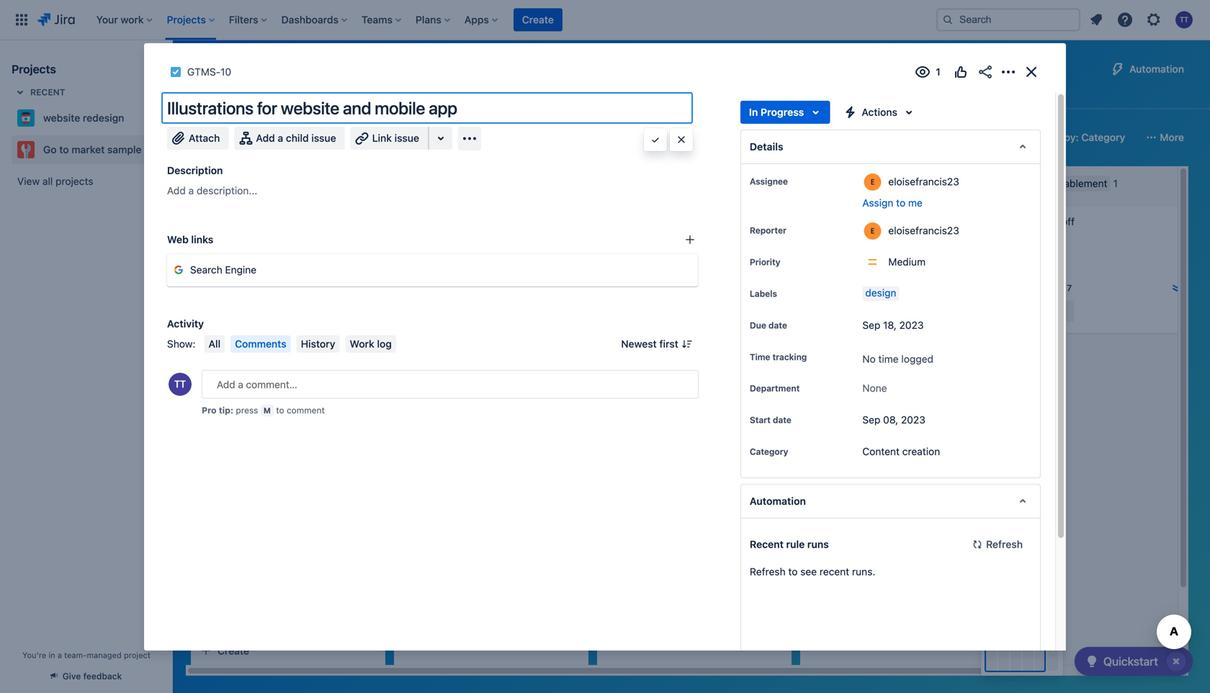 Task type: vqa. For each thing, say whether or not it's contained in the screenshot.
31/Oct/23 to the right
no



Task type: describe. For each thing, give the bounding box(es) containing it.
links
[[191, 234, 213, 246]]

summary
[[193, 90, 238, 102]]

all
[[208, 338, 221, 350]]

0 horizontal spatial gtms-
[[187, 66, 221, 78]]

2 vertical spatial progress
[[217, 404, 261, 413]]

announcement blog for monthly feature updates
[[609, 216, 723, 242]]

search engine link down launched
[[173, 256, 759, 285]]

product
[[406, 363, 443, 375]]

time
[[750, 352, 770, 362]]

medium
[[888, 256, 926, 268]]

assignee
[[750, 176, 788, 187]]

1 horizontal spatial go to market sample
[[219, 59, 376, 79]]

to right copy link to issue icon
[[245, 59, 260, 79]]

product and marketing kickoff meeting
[[406, 363, 546, 389]]

monthly
[[609, 230, 647, 242]]

start
[[750, 415, 771, 425]]

eloisefrancis23 for second the more information about this user image from the bottom of the page
[[888, 176, 959, 188]]

assign
[[862, 197, 893, 209]]

creation inside content creation element
[[252, 178, 290, 189]]

gtms-24 link
[[830, 285, 871, 297]]

dismiss quickstart image
[[1165, 650, 1188, 673]]

pages
[[626, 90, 655, 102]]

website redesign link
[[12, 104, 156, 133]]

logged
[[901, 353, 933, 365]]

board
[[256, 90, 284, 102]]

launched
[[409, 245, 455, 254]]

timeline link
[[393, 84, 439, 109]]

update
[[203, 628, 237, 640]]

redesign
[[83, 112, 124, 124]]

newest
[[621, 338, 657, 350]]

blog
[[683, 216, 703, 228]]

you're in a team-managed project
[[22, 651, 150, 661]]

me
[[908, 197, 923, 209]]

newest first button
[[612, 336, 699, 353]]

create for announcement blog for monthly feature updates
[[624, 348, 655, 360]]

project
[[124, 651, 150, 661]]

automation inside button
[[1129, 63, 1184, 75]]

tab list containing board
[[182, 84, 1054, 109]]

attach button
[[167, 127, 229, 150]]

0 vertical spatial kickoff
[[1043, 216, 1075, 228]]

Search field
[[936, 8, 1080, 31]]

first
[[659, 338, 678, 350]]

do for update
[[219, 663, 232, 672]]

create for sales kickoff
[[1030, 343, 1062, 355]]

1 vertical spatial show subtasks image
[[237, 326, 254, 343]]

comments button
[[231, 336, 291, 353]]

app
[[237, 384, 254, 395]]

collapse recent projects image
[[12, 84, 29, 101]]

new for approvals
[[509, 92, 528, 101]]

market inside 'go to market sample' link
[[72, 144, 105, 156]]

create button for announcement blog for monthly feature updates
[[601, 343, 788, 366]]

meeting
[[406, 377, 444, 389]]

1 vertical spatial go
[[43, 144, 57, 156]]

summary link
[[190, 84, 241, 109]]

0 vertical spatial sample
[[321, 59, 376, 79]]

automation element
[[740, 484, 1041, 519]]

1 eloisefrancis23 image from the top
[[354, 300, 372, 317]]

progress inside dropdown button
[[761, 106, 804, 118]]

details element
[[740, 130, 1041, 164]]

time
[[878, 353, 899, 365]]

ready for meeting
[[446, 397, 474, 407]]

1 vertical spatial content
[[862, 446, 900, 458]]

a for child
[[278, 132, 283, 144]]

announcement
[[609, 216, 680, 228]]

2 vertical spatial in
[[206, 404, 215, 413]]

new left workspace
[[812, 216, 833, 228]]

new for attachments
[[742, 92, 761, 101]]

give
[[63, 672, 81, 682]]

start date
[[750, 415, 791, 425]]

history button
[[297, 336, 340, 353]]

0 for 0
[[1036, 305, 1042, 317]]

link to a web page image
[[684, 234, 696, 246]]

time tracking
[[750, 352, 807, 362]]

2 more information about this user image from the top
[[864, 223, 881, 240]]

18,
[[883, 319, 897, 331]]

view all projects
[[17, 175, 93, 187]]

menu bar containing all
[[201, 336, 399, 353]]

1 horizontal spatial search
[[692, 257, 724, 269]]

no
[[862, 353, 876, 365]]

08,
[[883, 414, 898, 426]]

to for sales kickoff
[[1018, 245, 1030, 254]]

all
[[42, 175, 53, 187]]

in progress button
[[740, 101, 830, 124]]

cancel summary image
[[676, 134, 687, 145]]

in
[[49, 651, 55, 661]]

oct
[[228, 282, 245, 291]]

category
[[750, 447, 788, 457]]

a for description...
[[188, 185, 194, 197]]

link web pages and more image
[[432, 130, 449, 147]]

medium image
[[765, 288, 776, 300]]

work
[[350, 338, 374, 350]]

ready for feature
[[649, 250, 677, 260]]

new for forms
[[587, 92, 606, 101]]

sales for sales kickoff
[[1016, 216, 1041, 228]]

sales enablement 1
[[1025, 178, 1118, 189]]

comment
[[287, 406, 325, 416]]

add for add a description...
[[167, 185, 186, 197]]

launch ready for meeting
[[409, 397, 474, 407]]

0 vertical spatial go
[[219, 59, 241, 79]]

launch ready for feature
[[612, 250, 677, 260]]

mobile
[[203, 384, 234, 395]]

launch for feature
[[612, 250, 647, 260]]

2023 for sep 18, 2023
[[899, 319, 924, 331]]

comments
[[235, 338, 286, 350]]

feature inside "announcement blog for monthly feature updates"
[[650, 230, 683, 242]]

illustrations for website and mobile app
[[203, 369, 331, 395]]

date for sep 18, 2023
[[768, 321, 787, 331]]

vote options: no one has voted for this issue yet. image
[[952, 63, 970, 81]]

marketing
[[466, 363, 512, 375]]

0 horizontal spatial go to market sample
[[43, 144, 142, 156]]

create for new workspace
[[827, 322, 859, 334]]

2 eloisefrancis23 image from the top
[[354, 459, 372, 476]]

Summary text field
[[161, 92, 693, 124]]

search engine search engine
[[190, 257, 759, 276]]

gtms-17
[[1033, 283, 1072, 293]]

recent
[[30, 87, 65, 97]]

attachments
[[673, 90, 733, 102]]

no time logged
[[862, 353, 933, 365]]

sales for sales enablement 1
[[1025, 178, 1050, 189]]

pro
[[202, 406, 217, 416]]

quickstart button
[[1075, 648, 1193, 676]]

task image
[[170, 66, 182, 78]]

none
[[862, 382, 887, 394]]

issues link
[[779, 84, 815, 109]]

due date
[[750, 321, 787, 331]]

automation inside dialog
[[750, 495, 806, 507]]

all button
[[204, 336, 225, 353]]

to inside button
[[896, 197, 906, 209]]

0 horizontal spatial content
[[212, 178, 250, 189]]

reports link
[[826, 84, 869, 109]]

press
[[236, 406, 258, 416]]

create button for new workspace
[[804, 316, 991, 339]]

for for blog
[[706, 216, 719, 228]]

1 horizontal spatial market
[[264, 59, 317, 79]]

and inside illustrations for website and mobile app
[[314, 369, 331, 381]]

1 issue from the left
[[311, 132, 336, 144]]

view all projects link
[[12, 169, 161, 194]]

due
[[750, 321, 766, 331]]

give feedback button
[[42, 665, 131, 688]]

description
[[167, 165, 223, 176]]

content creation element
[[210, 176, 293, 192]]

gtms- for sales kickoff
[[1033, 283, 1063, 293]]

0 horizontal spatial engine
[[225, 264, 256, 276]]

website inside illustrations for website and mobile app
[[275, 369, 311, 381]]

work log
[[350, 338, 392, 350]]

for for documentation
[[313, 628, 325, 640]]

design link
[[862, 287, 899, 301]]

give feedback
[[63, 672, 122, 682]]

kickoff inside product and marketing kickoff meeting
[[515, 363, 546, 375]]

launch for meeting
[[409, 397, 444, 407]]

11
[[218, 282, 226, 291]]

1 vertical spatial terry turtle image
[[354, 586, 372, 603]]

0 for 0 / 1
[[223, 328, 230, 340]]



Task type: locate. For each thing, give the bounding box(es) containing it.
1 horizontal spatial engine
[[727, 257, 759, 269]]

2 horizontal spatial 1
[[1113, 178, 1118, 189]]

1 horizontal spatial launch
[[612, 250, 647, 260]]

0 horizontal spatial to
[[206, 663, 217, 672]]

assign to me button
[[862, 196, 1026, 210]]

1 vertical spatial date
[[773, 415, 791, 425]]

actions button
[[836, 101, 923, 124]]

feature down update in the bottom left of the page
[[203, 643, 236, 655]]

sep left 08,
[[862, 414, 880, 426]]

engine
[[727, 257, 759, 269], [225, 264, 256, 276]]

website down recent
[[43, 112, 80, 124]]

1 horizontal spatial 0
[[1036, 305, 1042, 317]]

show subtasks image down gtms-17 link
[[1051, 303, 1068, 320]]

for down comments button
[[260, 369, 273, 381]]

1 horizontal spatial creation
[[902, 446, 940, 458]]

0 right all
[[223, 328, 230, 340]]

child
[[286, 132, 309, 144]]

create inside primary element
[[522, 14, 554, 26]]

2 sep from the top
[[862, 414, 880, 426]]

to do for update documentation for feature update
[[206, 663, 232, 672]]

go up all
[[43, 144, 57, 156]]

ready
[[649, 250, 677, 260], [446, 397, 474, 407]]

dialog
[[144, 43, 1066, 694]]

new workspace
[[812, 216, 886, 228]]

lowest image
[[1171, 282, 1183, 294]]

assign to me
[[862, 197, 923, 209]]

progress down "app"
[[217, 404, 261, 413]]

content
[[212, 178, 250, 189], [862, 446, 900, 458]]

for inside update documentation for feature update
[[313, 628, 325, 640]]

1 vertical spatial feature
[[203, 643, 236, 655]]

automation down "category"
[[750, 495, 806, 507]]

to right 'm'
[[276, 406, 284, 416]]

1 vertical spatial go to market sample
[[43, 144, 142, 156]]

in up details on the right of page
[[749, 106, 758, 118]]

and down history button
[[314, 369, 331, 381]]

1 horizontal spatial issue
[[395, 132, 419, 144]]

1 for 0 / 1
[[233, 328, 237, 340]]

create button inside primary element
[[513, 8, 562, 31]]

newest first
[[621, 338, 678, 350]]

labels
[[750, 289, 777, 299]]

1 vertical spatial eloisefrancis23 image
[[354, 459, 372, 476]]

1 vertical spatial content creation
[[862, 446, 940, 458]]

issue right child
[[311, 132, 336, 144]]

eloisefrancis23 up me
[[888, 176, 959, 188]]

issue right 'link'
[[395, 132, 419, 144]]

ready down product and marketing kickoff meeting
[[446, 397, 474, 407]]

gtms- up 0 button
[[1033, 283, 1063, 293]]

more information about this user image
[[864, 174, 881, 191], [864, 223, 881, 240]]

date for sep 08, 2023
[[773, 415, 791, 425]]

create button for sales kickoff
[[1007, 337, 1194, 360]]

0 vertical spatial add
[[256, 132, 275, 144]]

1 horizontal spatial content
[[862, 446, 900, 458]]

launch down monthly on the top
[[612, 250, 647, 260]]

1 vertical spatial 0
[[223, 328, 230, 340]]

pages link
[[623, 84, 658, 109]]

update
[[239, 643, 271, 655]]

0 vertical spatial for
[[706, 216, 719, 228]]

2 vertical spatial a
[[58, 651, 62, 661]]

1 horizontal spatial go
[[219, 59, 241, 79]]

website redesign
[[43, 112, 124, 124]]

to
[[1018, 245, 1030, 254], [206, 663, 217, 672]]

eloisefrancis23 down me
[[888, 225, 959, 237]]

2 issue from the left
[[395, 132, 419, 144]]

menu bar
[[201, 336, 399, 353]]

to left me
[[896, 197, 906, 209]]

add
[[256, 132, 275, 144], [167, 185, 186, 197]]

sales down sales enablement element at top
[[1016, 216, 1041, 228]]

do for sales
[[1032, 245, 1044, 254]]

search engine link up 11
[[190, 264, 256, 276]]

engine up oct
[[225, 264, 256, 276]]

1 horizontal spatial gtms-
[[830, 286, 859, 296]]

1 vertical spatial to do
[[206, 663, 232, 672]]

show:
[[167, 338, 195, 350]]

0 horizontal spatial terry turtle image
[[354, 586, 372, 603]]

to do down sales kickoff on the right top of page
[[1018, 245, 1044, 254]]

go to market sample up list
[[219, 59, 376, 79]]

history
[[301, 338, 335, 350]]

actions image
[[1000, 63, 1017, 81]]

a right in
[[58, 651, 62, 661]]

0 vertical spatial terry turtle image
[[558, 320, 575, 337]]

1 horizontal spatial show subtasks image
[[1051, 303, 1068, 320]]

1 vertical spatial for
[[260, 369, 273, 381]]

0 vertical spatial 0
[[1036, 305, 1042, 317]]

0 vertical spatial 2023
[[899, 319, 924, 331]]

approvals
[[453, 90, 501, 102]]

1 horizontal spatial website
[[275, 369, 311, 381]]

gtms-17 link
[[1033, 282, 1072, 294]]

issue
[[311, 132, 336, 144], [395, 132, 419, 144]]

to down update in the bottom left of the page
[[206, 663, 217, 672]]

1 sep from the top
[[862, 319, 880, 331]]

0 vertical spatial launch
[[612, 250, 647, 260]]

1 vertical spatial eloisefrancis23
[[888, 225, 959, 237]]

link issue
[[372, 132, 419, 144]]

pro tip: press m to comment
[[202, 406, 325, 416]]

market down website redesign link
[[72, 144, 105, 156]]

design
[[865, 287, 896, 299]]

due date: 11 october 2023 element
[[206, 281, 245, 292]]

creation down add a child issue button
[[252, 178, 290, 189]]

sample up calendar
[[321, 59, 376, 79]]

in progress up 11 oct
[[206, 245, 261, 254]]

link
[[372, 132, 392, 144]]

add down description
[[167, 185, 186, 197]]

0 horizontal spatial content creation
[[212, 178, 290, 189]]

date right due
[[768, 321, 787, 331]]

to for update documentation for feature update
[[206, 663, 217, 672]]

2023
[[899, 319, 924, 331], [901, 414, 925, 426]]

tip:
[[219, 406, 233, 416]]

add a child issue
[[256, 132, 336, 144]]

more information about this user image down assign
[[864, 223, 881, 240]]

launch down meeting
[[409, 397, 444, 407]]

1
[[853, 178, 858, 189], [1113, 178, 1118, 189], [233, 328, 237, 340]]

illustrations
[[203, 369, 257, 381]]

quickstart
[[1103, 655, 1158, 669]]

eloisefrancis23 image
[[964, 282, 981, 300]]

ready down "announcement blog for monthly feature updates"
[[649, 250, 677, 260]]

creation
[[252, 178, 290, 189], [902, 446, 940, 458]]

1 horizontal spatial terry turtle image
[[558, 320, 575, 337]]

gtms- left design
[[830, 286, 859, 296]]

engine up labels at the right
[[727, 257, 759, 269]]

1 horizontal spatial launch ready
[[612, 250, 677, 260]]

add people image
[[408, 129, 425, 146]]

automation
[[1129, 63, 1184, 75], [750, 495, 806, 507]]

0 vertical spatial sales
[[1025, 178, 1050, 189]]

search engine link
[[173, 256, 759, 285], [190, 264, 256, 276]]

website up comment
[[275, 369, 311, 381]]

for inside "announcement blog for monthly feature updates"
[[706, 216, 719, 228]]

list link
[[298, 84, 321, 109]]

activity
[[167, 318, 204, 330]]

in left tip:
[[206, 404, 215, 413]]

in right web
[[206, 245, 215, 254]]

1 vertical spatial automation
[[750, 495, 806, 507]]

dialog containing gtms-10
[[144, 43, 1066, 694]]

add for add a child issue
[[256, 132, 275, 144]]

automation image
[[1109, 61, 1127, 78]]

1 up workspace
[[853, 178, 858, 189]]

sep left 18,
[[862, 319, 880, 331]]

new left issues "link"
[[742, 92, 761, 101]]

1 horizontal spatial sample
[[321, 59, 376, 79]]

1 right all
[[233, 328, 237, 340]]

to up view all projects
[[59, 144, 69, 156]]

0 vertical spatial date
[[768, 321, 787, 331]]

list
[[301, 90, 318, 102]]

0 horizontal spatial 1
[[233, 328, 237, 340]]

0 horizontal spatial ready
[[446, 397, 474, 407]]

1 horizontal spatial 1
[[853, 178, 858, 189]]

kickoff down sales enablement element at top
[[1043, 216, 1075, 228]]

feature left link to a web page image
[[650, 230, 683, 242]]

to do for sales kickoff
[[1018, 245, 1044, 254]]

you're
[[22, 651, 46, 661]]

gtms- for new workspace
[[830, 286, 859, 296]]

1 horizontal spatial for
[[313, 628, 325, 640]]

primary element
[[9, 0, 925, 40]]

show subtasks image right /
[[237, 326, 254, 343]]

new right approvals
[[509, 92, 528, 101]]

1 vertical spatial to
[[206, 663, 217, 672]]

content down 08,
[[862, 446, 900, 458]]

market up list
[[264, 59, 317, 79]]

1 horizontal spatial to do
[[1018, 245, 1044, 254]]

1 vertical spatial launch
[[409, 397, 444, 407]]

for up "updates"
[[706, 216, 719, 228]]

gtms-10
[[187, 66, 231, 78]]

1 right the enablement
[[1113, 178, 1118, 189]]

details
[[750, 141, 783, 153]]

gtms- up summary
[[187, 66, 221, 78]]

0 horizontal spatial show subtasks image
[[237, 326, 254, 343]]

1 horizontal spatial kickoff
[[1043, 216, 1075, 228]]

add left child
[[256, 132, 275, 144]]

tab list
[[182, 84, 1054, 109]]

in progress inside dropdown button
[[749, 106, 804, 118]]

add inside button
[[256, 132, 275, 144]]

kickoff right the marketing
[[515, 363, 546, 375]]

1 horizontal spatial feature
[[650, 230, 683, 242]]

0 vertical spatial creation
[[252, 178, 290, 189]]

new
[[509, 92, 528, 101], [587, 92, 606, 101], [742, 92, 761, 101], [812, 216, 833, 228]]

add a description...
[[167, 185, 257, 197]]

timeline
[[396, 90, 436, 102]]

to
[[245, 59, 260, 79], [59, 144, 69, 156], [896, 197, 906, 209], [276, 406, 284, 416]]

in progress down issues
[[749, 106, 804, 118]]

0 vertical spatial eloisefrancis23 image
[[354, 300, 372, 317]]

launch
[[612, 250, 647, 260], [409, 397, 444, 407]]

1 vertical spatial 2023
[[901, 414, 925, 426]]

gtms-10 link
[[187, 63, 231, 81]]

0 horizontal spatial for
[[260, 369, 273, 381]]

0 horizontal spatial feature
[[203, 643, 236, 655]]

priority
[[750, 257, 780, 267]]

1 vertical spatial sample
[[107, 144, 142, 156]]

progress
[[761, 106, 804, 118], [217, 245, 261, 254], [217, 404, 261, 413]]

1 vertical spatial sep
[[862, 414, 880, 426]]

1 for sales enablement 1
[[1113, 178, 1118, 189]]

show subtasks image inside 0 button
[[1051, 303, 1068, 320]]

go
[[219, 59, 241, 79], [43, 144, 57, 156]]

0 horizontal spatial do
[[219, 663, 232, 672]]

0 horizontal spatial search
[[190, 264, 222, 276]]

in inside dropdown button
[[749, 106, 758, 118]]

sales enablement element
[[1022, 176, 1110, 192]]

to down sales kickoff on the right top of page
[[1018, 245, 1030, 254]]

0 vertical spatial automation
[[1129, 63, 1184, 75]]

to do
[[1018, 245, 1044, 254], [206, 663, 232, 672]]

date right start
[[773, 415, 791, 425]]

create banner
[[0, 0, 1210, 40]]

progress up oct
[[217, 245, 261, 254]]

team-
[[64, 651, 87, 661]]

documentation
[[240, 628, 310, 640]]

terry turtle image
[[558, 320, 575, 337], [354, 586, 372, 603]]

a inside add a child issue button
[[278, 132, 283, 144]]

sample down redesign
[[107, 144, 142, 156]]

1 vertical spatial market
[[72, 144, 105, 156]]

0 horizontal spatial automation
[[750, 495, 806, 507]]

0 inside 0 button
[[1036, 305, 1042, 317]]

web
[[167, 234, 189, 246]]

update documentation for feature update
[[203, 628, 325, 655]]

a left child
[[278, 132, 283, 144]]

0 vertical spatial to do
[[1018, 245, 1044, 254]]

0 vertical spatial feature
[[650, 230, 683, 242]]

feature inside update documentation for feature update
[[203, 643, 236, 655]]

automation right automation icon
[[1129, 63, 1184, 75]]

1 vertical spatial progress
[[217, 245, 261, 254]]

content creation down sep 08, 2023
[[862, 446, 940, 458]]

in progress down "app"
[[206, 404, 261, 413]]

0 horizontal spatial sample
[[107, 144, 142, 156]]

check image
[[1083, 653, 1101, 671]]

2 eloisefrancis23 from the top
[[888, 225, 959, 237]]

projects
[[12, 62, 56, 76]]

progress down issues
[[761, 106, 804, 118]]

1 horizontal spatial do
[[1032, 245, 1044, 254]]

eloisefrancis23 for second the more information about this user image
[[888, 225, 959, 237]]

content down description
[[212, 178, 250, 189]]

and right product
[[446, 363, 463, 375]]

search image
[[942, 14, 954, 26]]

for right documentation
[[313, 628, 325, 640]]

eloisefrancis23 image
[[354, 300, 372, 317], [354, 459, 372, 476]]

do down sales kickoff on the right top of page
[[1032, 245, 1044, 254]]

0 horizontal spatial launch
[[409, 397, 444, 407]]

launch ready down monthly on the top
[[612, 250, 677, 260]]

launch ready down meeting
[[409, 397, 474, 407]]

and
[[446, 363, 463, 375], [314, 369, 331, 381]]

view
[[17, 175, 40, 187]]

Add a comment… field
[[202, 370, 699, 399]]

0 vertical spatial eloisefrancis23
[[888, 176, 959, 188]]

confirm summary image
[[650, 134, 661, 145]]

new right forms
[[587, 92, 606, 101]]

jira image
[[37, 11, 75, 28], [37, 11, 75, 28]]

a
[[278, 132, 283, 144], [188, 185, 194, 197], [58, 651, 62, 661]]

0 vertical spatial do
[[1032, 245, 1044, 254]]

copy link to issue image
[[228, 66, 240, 77]]

go to market sample up view all projects link
[[43, 144, 142, 156]]

0 vertical spatial content
[[212, 178, 250, 189]]

0 horizontal spatial a
[[58, 651, 62, 661]]

sep for sep 18, 2023
[[862, 319, 880, 331]]

web links
[[167, 234, 213, 246]]

1 vertical spatial sales
[[1016, 216, 1041, 228]]

sales up sales kickoff on the right top of page
[[1025, 178, 1050, 189]]

work log button
[[345, 336, 396, 353]]

to do down update in the bottom left of the page
[[206, 663, 232, 672]]

1 more information about this user image from the top
[[864, 174, 881, 191]]

and inside product and marketing kickoff meeting
[[446, 363, 463, 375]]

due date: 11 october 2023 image
[[206, 281, 218, 292], [206, 281, 218, 292]]

link issue button
[[351, 127, 429, 150]]

actions
[[862, 106, 897, 118]]

calendar
[[336, 90, 378, 102]]

do down update in the bottom left of the page
[[219, 663, 232, 672]]

0 vertical spatial progress
[[761, 106, 804, 118]]

add app image
[[461, 130, 478, 147]]

2 vertical spatial in progress
[[206, 404, 261, 413]]

0 vertical spatial go to market sample
[[219, 59, 376, 79]]

0 horizontal spatial website
[[43, 112, 80, 124]]

1 eloisefrancis23 from the top
[[888, 176, 959, 188]]

search down "updates"
[[692, 257, 724, 269]]

search up 11
[[190, 264, 222, 276]]

2 vertical spatial for
[[313, 628, 325, 640]]

1 horizontal spatial to
[[1018, 245, 1030, 254]]

0 horizontal spatial to do
[[206, 663, 232, 672]]

1 vertical spatial in progress
[[206, 245, 261, 254]]

2023 for sep 08, 2023
[[901, 414, 925, 426]]

1 horizontal spatial ready
[[649, 250, 677, 260]]

1 vertical spatial website
[[275, 369, 311, 381]]

2023 right 08,
[[901, 414, 925, 426]]

attach
[[189, 132, 220, 144]]

0 vertical spatial website
[[43, 112, 80, 124]]

2 horizontal spatial a
[[278, 132, 283, 144]]

sep for sep 08, 2023
[[862, 414, 880, 426]]

0 down gtms-17 link
[[1036, 305, 1042, 317]]

1 horizontal spatial and
[[446, 363, 463, 375]]

1 vertical spatial kickoff
[[515, 363, 546, 375]]

0 button
[[1016, 298, 1164, 325]]

Search board text field
[[192, 127, 301, 148]]

projects
[[56, 175, 93, 187]]

2 horizontal spatial for
[[706, 216, 719, 228]]

2023 right 18,
[[899, 319, 924, 331]]

close image
[[1023, 63, 1040, 81]]

0 horizontal spatial kickoff
[[515, 363, 546, 375]]

0 vertical spatial content creation
[[212, 178, 290, 189]]

1 horizontal spatial content creation
[[862, 446, 940, 458]]

creation down sep 08, 2023
[[902, 446, 940, 458]]

2 horizontal spatial gtms-
[[1033, 283, 1063, 293]]

content creation down search board text box
[[212, 178, 290, 189]]

show subtasks image
[[1051, 303, 1068, 320], [237, 326, 254, 343]]

go up summary
[[219, 59, 241, 79]]

a down description
[[188, 185, 194, 197]]

1 vertical spatial in
[[206, 245, 215, 254]]

more information about this user image up assign
[[864, 174, 881, 191]]

reporter
[[750, 225, 786, 236]]

for inside illustrations for website and mobile app
[[260, 369, 273, 381]]

0 vertical spatial a
[[278, 132, 283, 144]]

0 horizontal spatial 0
[[223, 328, 230, 340]]



